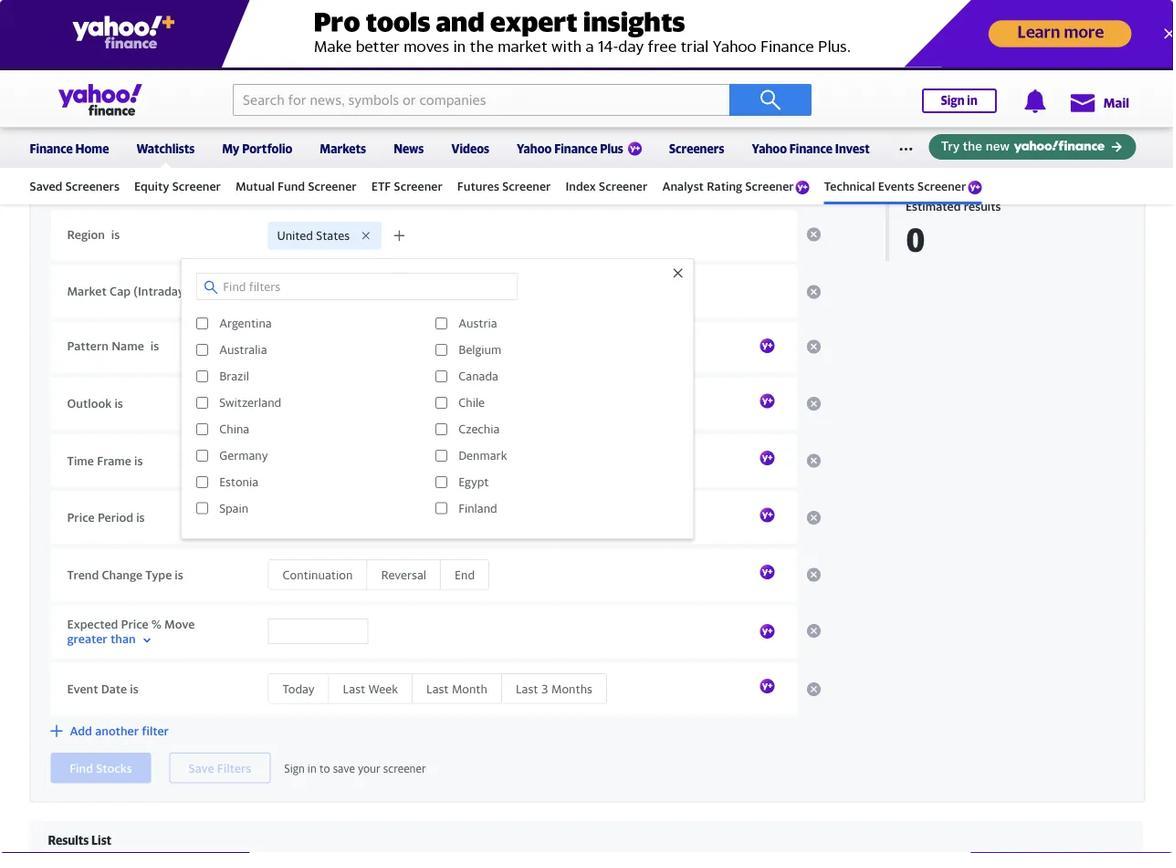 Task type: describe. For each thing, give the bounding box(es) containing it.
yahoo finance plus link
[[517, 130, 642, 168]]

futures screener link
[[457, 171, 551, 202]]

remove outlook image
[[807, 397, 821, 411]]

technical events screener
[[824, 179, 966, 193]]

remove pattern name image
[[807, 340, 821, 354]]

next image
[[1120, 85, 1147, 112]]

remove expected price % move image
[[807, 624, 821, 639]]

period
[[98, 511, 133, 525]]

yahoo for yahoo finance plus
[[517, 142, 552, 156]]

all screeners /
[[30, 139, 137, 158]]

navigation containing finance home
[[0, 125, 1173, 205]]

outlook is
[[67, 397, 123, 411]]

+445.18
[[209, 111, 247, 122]]

finance home link
[[30, 130, 109, 164]]

search image
[[760, 89, 782, 111]]

/
[[130, 139, 137, 158]]

last 3 months button
[[502, 675, 606, 704]]

last for last 3 months
[[516, 682, 538, 696]]

continuation button
[[269, 561, 367, 589]]

markets link
[[320, 130, 366, 164]]

another
[[95, 724, 139, 739]]

mobile
[[518, 53, 554, 67]]

screeners link
[[669, 130, 725, 164]]

technical events screener link
[[824, 171, 982, 202]]

months
[[552, 682, 593, 696]]

crude oil link
[[746, 74, 797, 89]]

entertainment
[[345, 53, 423, 67]]

all screeners link
[[30, 139, 125, 158]]

sports
[[281, 53, 316, 67]]

analyst
[[662, 179, 704, 193]]

add another filter button
[[48, 723, 169, 740]]

futures
[[457, 179, 499, 193]]

time
[[67, 454, 94, 468]]

is right (intraday)
[[193, 285, 202, 299]]

previous image
[[1098, 85, 1125, 112]]

saved screeners
[[30, 179, 120, 193]]

analyst rating screener link
[[662, 171, 810, 202]]

+75.73
[[30, 111, 62, 122]]

yahoo finance plus
[[517, 142, 624, 156]]

small cap button
[[269, 277, 350, 306]]

reversal
[[381, 568, 426, 582]]

new
[[142, 139, 175, 158]]

etf
[[371, 179, 391, 193]]

mutual fund screener link
[[236, 171, 357, 202]]

finland
[[459, 502, 498, 516]]

1 horizontal spatial news
[[394, 142, 424, 156]]

screeners for all screeners /
[[52, 139, 125, 158]]

30
[[236, 74, 250, 89]]

sign in
[[941, 94, 978, 108]]

finance home
[[30, 142, 109, 156]]

remove market cap (intraday) image
[[807, 285, 821, 300]]

is right the name
[[150, 339, 159, 354]]

remove trend change type image
[[807, 568, 821, 583]]

%
[[152, 617, 161, 631]]

small cap
[[283, 285, 335, 299]]

remove time frame image
[[807, 454, 821, 469]]

change
[[102, 568, 142, 582]]

screener down the markets
[[308, 179, 357, 193]]

mutual
[[236, 179, 275, 193]]

portfolio
[[242, 142, 293, 156]]

my
[[222, 142, 240, 156]]

0
[[906, 220, 926, 259]]

finance inside 'yahoo finance plus' link
[[554, 142, 598, 156]]

market cap (intraday) is
[[67, 285, 202, 299]]

month
[[452, 682, 488, 696]]

hour
[[1066, 53, 1089, 65]]

your
[[358, 763, 381, 775]]

close
[[1021, 53, 1045, 65]]

move
[[164, 617, 195, 631]]

currency
[[326, 187, 371, 200]]

yahoo finance premium logo image for technical events screener
[[968, 181, 982, 195]]

remove price period image
[[807, 511, 821, 526]]

advertisement region
[[254, 0, 919, 35]]

saved
[[30, 179, 62, 193]]

premium yahoo finance logo image
[[628, 142, 642, 156]]

screeners up analyst
[[669, 142, 725, 156]]

sign in to save your screener
[[284, 763, 426, 775]]

sign in link
[[922, 89, 997, 113]]

find
[[70, 762, 93, 776]]

(+1.72%)
[[64, 111, 106, 122]]

0 vertical spatial home
[[38, 53, 71, 67]]

find stocks
[[70, 762, 132, 776]]

with
[[188, 184, 215, 201]]

germany
[[219, 449, 268, 463]]

videos
[[451, 142, 490, 156]]

is right frame
[[134, 454, 143, 468]]

mega cap button
[[504, 277, 584, 306]]

4,487.28
[[30, 94, 79, 108]]

week
[[368, 682, 398, 696]]

1 horizontal spatial mail link
[[1069, 86, 1130, 119]]

filters
[[217, 762, 251, 776]]

0 vertical spatial news link
[[152, 53, 181, 67]]

screener down (+1.30%)
[[242, 139, 307, 158]]

remove event date image
[[807, 683, 821, 697]]

screener inside 'link'
[[502, 179, 551, 193]]

united states
[[277, 229, 350, 243]]

argentina
[[219, 317, 272, 331]]

stocks for build
[[86, 184, 127, 201]]

expected price % move
[[67, 617, 195, 631]]

u.s.
[[959, 53, 977, 65]]

crude
[[746, 74, 779, 89]]

is right the region
[[111, 227, 120, 241]]

is right "type"
[[175, 568, 183, 582]]

crude oil 78.47 +0.21 (+0.27%)
[[746, 74, 817, 122]]

austria
[[459, 317, 498, 331]]

34,783.05
[[209, 94, 266, 108]]

screener up the estimated
[[918, 179, 966, 193]]

entertainment link
[[345, 53, 423, 67]]

screeners for saved screeners
[[65, 179, 120, 193]]

yahoo finance invest
[[752, 142, 870, 156]]

more... link
[[583, 53, 620, 67]]

screener down untitled
[[172, 179, 221, 193]]

egypt
[[459, 475, 489, 489]]

type
[[145, 568, 172, 582]]

in for currency in usd
[[374, 187, 383, 200]]

russell 2000 link
[[567, 74, 637, 89]]

below
[[259, 184, 296, 201]]

+0.21
[[746, 111, 773, 122]]

Search for news, symbols or companies text field
[[233, 84, 730, 116]]

1
[[1058, 53, 1064, 65]]

estimated
[[906, 199, 961, 213]]

united states button
[[268, 222, 382, 250]]

market
[[67, 285, 107, 299]]



Task type: vqa. For each thing, say whether or not it's contained in the screenshot.


Task type: locate. For each thing, give the bounding box(es) containing it.
1 vertical spatial mail link
[[1069, 86, 1130, 119]]

finance inside yahoo finance invest link
[[790, 142, 833, 156]]

invest
[[835, 142, 870, 156]]

None checkbox
[[197, 318, 209, 330], [197, 371, 209, 383], [436, 371, 448, 383], [197, 397, 209, 409], [197, 424, 209, 435], [197, 450, 209, 462], [436, 450, 448, 462], [436, 476, 448, 488], [197, 503, 209, 515], [436, 503, 448, 515], [197, 318, 209, 330], [197, 371, 209, 383], [436, 371, 448, 383], [197, 397, 209, 409], [197, 424, 209, 435], [197, 450, 209, 462], [436, 450, 448, 462], [436, 476, 448, 488], [197, 503, 209, 515], [436, 503, 448, 515]]

screener right futures
[[502, 179, 551, 193]]

united
[[277, 229, 313, 243]]

markets
[[979, 53, 1018, 65]]

date
[[101, 682, 127, 696]]

futures screener
[[457, 179, 551, 193]]

yahoo finance premium logo image
[[796, 181, 810, 195], [968, 181, 982, 195]]

news left finance "link"
[[152, 53, 181, 67]]

0 horizontal spatial home
[[38, 53, 71, 67]]

stocks
[[86, 184, 127, 201], [96, 762, 132, 776]]

end button
[[441, 561, 489, 589]]

frame
[[97, 454, 131, 468]]

mail link down 49
[[1069, 86, 1130, 119]]

mega cap
[[517, 285, 570, 299]]

notifications image
[[1023, 89, 1047, 113]]

0 vertical spatial price
[[67, 511, 95, 525]]

my portfolio link
[[222, 130, 293, 164]]

1 horizontal spatial screener
[[383, 763, 426, 775]]

+16.40
[[926, 111, 958, 122]]

news up etf screener
[[394, 142, 424, 156]]

1 horizontal spatial yahoo
[[752, 142, 787, 156]]

term
[[478, 454, 505, 468]]

home up s&p 500 link
[[38, 53, 71, 67]]

mail
[[100, 53, 123, 67], [1104, 95, 1130, 110]]

0 horizontal spatial mail link
[[100, 53, 123, 67]]

estimated results 0
[[906, 199, 1001, 259]]

news link up etf screener
[[394, 130, 424, 164]]

0 horizontal spatial close image
[[670, 265, 686, 281]]

stocks for find
[[96, 762, 132, 776]]

1 horizontal spatial news link
[[394, 130, 424, 164]]

is right outlook
[[114, 397, 123, 411]]

0 horizontal spatial news
[[152, 53, 181, 67]]

1 horizontal spatial cap
[[314, 285, 335, 299]]

equity screener
[[134, 179, 221, 193]]

in for sign in
[[967, 94, 978, 108]]

3
[[541, 682, 549, 696]]

1 horizontal spatial close image
[[1160, 24, 1173, 42]]

end
[[455, 568, 475, 582]]

dow 30 link
[[209, 74, 250, 89]]

markets
[[320, 142, 366, 156]]

1 vertical spatial stocks
[[96, 762, 132, 776]]

stocks right build
[[86, 184, 127, 201]]

price up than
[[121, 617, 149, 631]]

1 last from the left
[[343, 682, 365, 696]]

1 vertical spatial mail
[[1104, 95, 1130, 110]]

plus
[[600, 142, 624, 156]]

1 horizontal spatial home
[[75, 142, 109, 156]]

minutes
[[1105, 53, 1144, 65]]

1 horizontal spatial last
[[426, 682, 449, 696]]

0 horizontal spatial sign
[[284, 763, 305, 775]]

mega
[[517, 285, 547, 299]]

s&p
[[30, 74, 52, 89]]

price
[[67, 511, 95, 525], [121, 617, 149, 631]]

s&p 500 4,487.28 +75.73 (+1.72%)
[[30, 74, 106, 122]]

than
[[110, 633, 136, 647]]

screener right the "rating"
[[746, 179, 794, 193]]

last for last month
[[426, 682, 449, 696]]

pattern name is
[[67, 339, 159, 354]]

save
[[333, 763, 355, 775]]

mail link
[[100, 53, 123, 67], [1069, 86, 1130, 119]]

cap for market
[[110, 285, 131, 299]]

screener results element
[[11, 822, 1162, 854]]

1 horizontal spatial price
[[121, 617, 149, 631]]

yahoo finance premium logo image up results
[[968, 181, 982, 195]]

0 horizontal spatial mail
[[100, 53, 123, 67]]

home down (+1.72%)
[[75, 142, 109, 156]]

remove region image
[[807, 228, 821, 242]]

yahoo finance premium logo image down the yahoo finance invest in the top of the page
[[796, 181, 810, 195]]

in left usd
[[374, 187, 383, 200]]

1 horizontal spatial sign
[[941, 94, 965, 108]]

1 vertical spatial close image
[[670, 265, 686, 281]]

cap right mega
[[550, 285, 570, 299]]

in up (+0.84%)
[[967, 94, 978, 108]]

2 cap from the left
[[314, 285, 335, 299]]

last inside "button"
[[343, 682, 365, 696]]

last left 3 in the left of the page
[[516, 682, 538, 696]]

last month button
[[413, 675, 502, 704]]

(+0.27%)
[[775, 111, 817, 122]]

screener down premium yahoo finance logo
[[599, 179, 648, 193]]

navigation
[[0, 125, 1173, 205]]

continuation
[[283, 568, 353, 582]]

screener
[[242, 139, 307, 158], [172, 179, 221, 193], [308, 179, 357, 193], [394, 179, 443, 193], [502, 179, 551, 193], [599, 179, 648, 193], [746, 179, 794, 193], [918, 179, 966, 193]]

0 horizontal spatial screener
[[130, 184, 185, 201]]

last left month
[[426, 682, 449, 696]]

0 horizontal spatial last
[[343, 682, 365, 696]]

sign up +16.40
[[941, 94, 965, 108]]

yahoo finance premium logo image inside technical events screener link
[[968, 181, 982, 195]]

yahoo
[[517, 142, 552, 156], [752, 142, 787, 156]]

1 horizontal spatial mail
[[1104, 95, 1130, 110]]

2 yahoo from the left
[[752, 142, 787, 156]]

sign
[[941, 94, 965, 108], [284, 763, 305, 775]]

events
[[878, 179, 915, 193]]

Find filters field
[[198, 274, 517, 300]]

sign for sign in
[[941, 94, 965, 108]]

mail down minutes
[[1104, 95, 1130, 110]]

news
[[152, 53, 181, 67], [394, 142, 424, 156]]

0 horizontal spatial cap
[[110, 285, 131, 299]]

spain
[[219, 502, 249, 516]]

yahoo finance premium logo image for analyst rating screener
[[796, 181, 810, 195]]

untitled
[[178, 139, 239, 158]]

None text field
[[268, 619, 368, 645]]

last inside 'button'
[[426, 682, 449, 696]]

1 vertical spatial sign
[[284, 763, 305, 775]]

cap for mega
[[550, 285, 570, 299]]

cap for small
[[314, 285, 335, 299]]

screener right "etf"
[[394, 179, 443, 193]]

1 vertical spatial news link
[[394, 130, 424, 164]]

yahoo for yahoo finance invest
[[752, 142, 787, 156]]

news link left finance "link"
[[152, 53, 181, 67]]

outlook
[[67, 397, 112, 411]]

0 horizontal spatial price
[[67, 511, 95, 525]]

to
[[319, 763, 330, 775]]

last for last week
[[343, 682, 365, 696]]

1 vertical spatial home
[[75, 142, 109, 156]]

2 last from the left
[[426, 682, 449, 696]]

belgium
[[459, 343, 502, 357]]

screeners down (+1.72%)
[[52, 139, 125, 158]]

sign for sign in to save your screener
[[284, 763, 305, 775]]

results
[[48, 834, 89, 848]]

last inside button
[[516, 682, 538, 696]]

0 vertical spatial sign
[[941, 94, 965, 108]]

greater
[[67, 633, 108, 647]]

chile
[[459, 396, 485, 410]]

save filters
[[189, 762, 251, 776]]

etf screener link
[[371, 171, 443, 202]]

event
[[67, 682, 98, 696]]

event date is
[[67, 682, 138, 696]]

0 vertical spatial screener
[[130, 184, 185, 201]]

saved screeners link
[[30, 171, 120, 202]]

1 horizontal spatial yahoo finance premium logo image
[[968, 181, 982, 195]]

pattern
[[67, 339, 109, 354]]

sign left the "to"
[[284, 763, 305, 775]]

in for sign in to save your screener
[[308, 763, 317, 775]]

build
[[51, 184, 83, 201]]

1 yahoo from the left
[[517, 142, 552, 156]]

last 3 months
[[516, 682, 593, 696]]

cap right the market on the left
[[110, 285, 131, 299]]

yahoo up futures screener
[[517, 142, 552, 156]]

last left week
[[343, 682, 365, 696]]

0 horizontal spatial yahoo
[[517, 142, 552, 156]]

0 vertical spatial mail link
[[100, 53, 123, 67]]

(+0.84%)
[[960, 111, 1002, 122]]

3 cap from the left
[[550, 285, 570, 299]]

in left the "to"
[[308, 763, 317, 775]]

0 vertical spatial news
[[152, 53, 181, 67]]

1 vertical spatial price
[[121, 617, 149, 631]]

0 vertical spatial stocks
[[86, 184, 127, 201]]

mail link up the s&p 500 4,487.28 +75.73 (+1.72%)
[[100, 53, 123, 67]]

yahoo finance premium logo image inside analyst rating screener link
[[796, 181, 810, 195]]

etf screener
[[371, 179, 443, 193]]

1 yahoo finance premium logo image from the left
[[796, 181, 810, 195]]

price left period
[[67, 511, 95, 525]]

close image
[[1160, 24, 1173, 42], [670, 265, 686, 281]]

2 horizontal spatial cap
[[550, 285, 570, 299]]

1 vertical spatial news
[[394, 142, 424, 156]]

try the new yahoo finance image
[[929, 134, 1136, 160]]

add
[[70, 724, 92, 739]]

new untitled screener
[[142, 139, 307, 158]]

0 vertical spatial mail
[[100, 53, 123, 67]]

is right period
[[136, 511, 145, 525]]

None checkbox
[[436, 318, 448, 330], [197, 344, 209, 356], [436, 344, 448, 356], [436, 397, 448, 409], [436, 424, 448, 435], [197, 476, 209, 488], [436, 318, 448, 330], [197, 344, 209, 356], [436, 344, 448, 356], [436, 397, 448, 409], [436, 424, 448, 435], [197, 476, 209, 488]]

nasdaq link
[[388, 74, 429, 89]]

1 vertical spatial screener
[[383, 763, 426, 775]]

stocks right find
[[96, 762, 132, 776]]

2 yahoo finance premium logo image from the left
[[968, 181, 982, 195]]

screeners down "all screeners /"
[[65, 179, 120, 193]]

in left 1
[[1047, 53, 1056, 65]]

results list
[[48, 834, 112, 848]]

mail up the s&p 500 4,487.28 +75.73 (+1.72%)
[[100, 53, 123, 67]]

0 horizontal spatial news link
[[152, 53, 181, 67]]

sign inside sign in link
[[941, 94, 965, 108]]

screener right your
[[383, 763, 426, 775]]

0 horizontal spatial yahoo finance premium logo image
[[796, 181, 810, 195]]

add another filter
[[70, 724, 169, 739]]

2 horizontal spatial last
[[516, 682, 538, 696]]

russell 2000
[[567, 74, 637, 89]]

czechia
[[459, 422, 500, 436]]

is right date
[[130, 682, 138, 696]]

2000
[[608, 74, 637, 89]]

cap right small
[[314, 285, 335, 299]]

long term
[[449, 454, 505, 468]]

currency in usd
[[326, 187, 407, 200]]

screener down new
[[130, 184, 185, 201]]

rating
[[707, 179, 743, 193]]

trend change type is
[[67, 568, 183, 582]]

1,966.60
[[926, 94, 975, 108]]

0 vertical spatial close image
[[1160, 24, 1173, 42]]

today
[[283, 682, 315, 696]]

1 cap from the left
[[110, 285, 131, 299]]

yahoo down +0.21
[[752, 142, 787, 156]]

long term button
[[436, 446, 519, 475]]

results
[[964, 199, 1001, 213]]

last week button
[[329, 675, 413, 704]]

gold
[[926, 74, 951, 89]]

search
[[452, 53, 488, 67]]

my portfolio
[[222, 142, 293, 156]]

3 last from the left
[[516, 682, 538, 696]]

switzerland
[[219, 396, 282, 410]]

save filters button
[[169, 753, 271, 784]]



